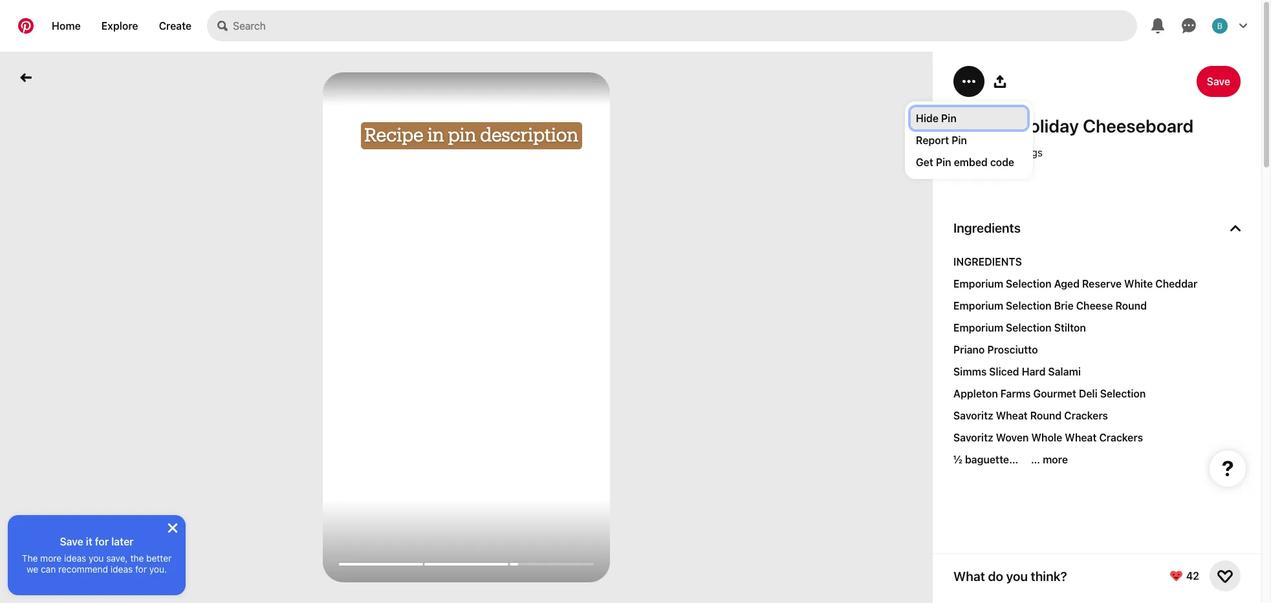 Task type: vqa. For each thing, say whether or not it's contained in the screenshot.
This contains an image of: Rosemary Latte
no



Task type: locate. For each thing, give the bounding box(es) containing it.
1 vertical spatial crackers
[[1099, 432, 1143, 444]]

0 vertical spatial save
[[1207, 76, 1230, 87]]

10
[[990, 147, 1000, 159]]

simms
[[954, 366, 987, 378]]

what
[[954, 569, 985, 584]]

selection up prosciutto
[[1006, 322, 1052, 334]]

what do you think?
[[954, 569, 1067, 584]]

1 vertical spatial for
[[135, 564, 147, 575]]

round
[[1116, 300, 1147, 312], [1030, 410, 1062, 422]]

you right 'do'
[[1006, 569, 1028, 584]]

in
[[427, 127, 444, 145]]

42
[[1186, 571, 1199, 582]]

ideas down later
[[111, 564, 133, 575]]

0 vertical spatial round
[[1116, 300, 1147, 312]]

later
[[111, 536, 134, 548]]

0 vertical spatial crackers
[[1064, 410, 1108, 422]]

pause image
[[338, 539, 349, 550]]

0:10
[[362, 539, 383, 550]]

round down white on the top right of the page
[[1116, 300, 1147, 312]]

explore link
[[91, 10, 149, 41]]

0 horizontal spatial more
[[40, 553, 62, 564]]

savoritz up the ½ baguette
[[954, 432, 993, 444]]

farms
[[1001, 388, 1031, 400]]

3 emporium from the top
[[954, 322, 1003, 334]]

more
[[1043, 454, 1068, 466], [40, 553, 62, 564]]

you
[[89, 553, 104, 564], [1006, 569, 1028, 584]]

save down brad klo image
[[1207, 76, 1230, 87]]

pin for get
[[936, 157, 951, 168]]

expand icon image
[[1230, 223, 1241, 233]]

1 horizontal spatial round
[[1116, 300, 1147, 312]]

servings
[[1003, 147, 1043, 159]]

for
[[95, 536, 109, 548], [135, 564, 147, 575]]

save button
[[1197, 66, 1241, 97], [1197, 66, 1241, 97]]

0 vertical spatial for
[[95, 536, 109, 548]]

selection up emporium selection stilton
[[1006, 300, 1052, 312]]

1 vertical spatial save
[[60, 536, 83, 548]]

more right …
[[1043, 454, 1068, 466]]

emporium
[[954, 278, 1003, 290], [954, 300, 1003, 312], [954, 322, 1003, 334]]

pin
[[941, 113, 957, 124], [952, 135, 967, 146], [936, 157, 951, 168]]

0 horizontal spatial round
[[1030, 410, 1062, 422]]

ideas
[[64, 553, 86, 564], [111, 564, 133, 575]]

savoritz
[[954, 410, 993, 422], [954, 432, 993, 444]]

2 emporium from the top
[[954, 300, 1003, 312]]

pin right get
[[936, 157, 951, 168]]

you down it
[[89, 553, 104, 564]]

home
[[52, 20, 81, 32]]

the
[[22, 553, 38, 564]]

the
[[130, 553, 144, 564]]

savoritz down appleton
[[954, 410, 993, 422]]

1 vertical spatial wheat
[[1065, 432, 1097, 444]]

aged
[[1054, 278, 1080, 290]]

you.
[[149, 564, 167, 575]]

1 savoritz from the top
[[954, 410, 993, 422]]

crackers
[[1064, 410, 1108, 422], [1099, 432, 1143, 444]]

holiday
[[1017, 115, 1079, 137]]

0 vertical spatial pin
[[941, 113, 957, 124]]

appleton
[[954, 388, 998, 400]]

1 vertical spatial emporium
[[954, 300, 1003, 312]]

more right the
[[40, 553, 62, 564]]

emporium selection stilton
[[954, 322, 1086, 334]]

2 vertical spatial emporium
[[954, 322, 1003, 334]]

pin for hide
[[941, 113, 957, 124]]

wheat right whole
[[1065, 432, 1097, 444]]

2 vertical spatial pin
[[936, 157, 951, 168]]

explore
[[101, 20, 138, 32]]

ideas down it
[[64, 553, 86, 564]]

stilton
[[1054, 322, 1086, 334]]

1 vertical spatial you
[[1006, 569, 1028, 584]]

0 vertical spatial savoritz
[[954, 410, 993, 422]]

recipe in pin description button
[[323, 72, 610, 583], [323, 72, 610, 583]]

video scrubber progress bar progress bar
[[338, 562, 594, 567]]

recommend
[[58, 564, 108, 575]]

ingredients
[[954, 256, 1022, 268]]

emporium for emporium selection stilton
[[954, 322, 1003, 334]]

recipe
[[364, 127, 423, 145]]

0 vertical spatial you
[[89, 553, 104, 564]]

pin up 10min
[[952, 135, 967, 146]]

10min
[[954, 147, 982, 159]]

for left "you."
[[135, 564, 147, 575]]

deli
[[1079, 388, 1098, 400]]

round up whole
[[1030, 410, 1062, 422]]

1 horizontal spatial save
[[1207, 76, 1230, 87]]

simms sliced hard salami
[[954, 366, 1081, 378]]

0 vertical spatial more
[[1043, 454, 1068, 466]]

report
[[916, 135, 949, 146]]

reaction image
[[1218, 569, 1233, 584]]

1 horizontal spatial for
[[135, 564, 147, 575]]

1 emporium from the top
[[954, 278, 1003, 290]]

savoritz wheat round crackers
[[954, 410, 1108, 422]]

pin
[[448, 127, 476, 145]]

savoritz for savoritz woven whole wheat crackers
[[954, 432, 993, 444]]

1 vertical spatial more
[[40, 553, 62, 564]]

save
[[1207, 76, 1230, 87], [60, 536, 83, 548]]

1 horizontal spatial you
[[1006, 569, 1028, 584]]

gourmet
[[1033, 388, 1076, 400]]

selection up emporium selection brie cheese round
[[1006, 278, 1052, 290]]

1 vertical spatial pin
[[952, 135, 967, 146]]

pin inside menu item
[[941, 113, 957, 124]]

hide pin
[[916, 113, 957, 124]]

for right it
[[95, 536, 109, 548]]

wheat
[[996, 410, 1028, 422], [1065, 432, 1097, 444]]

save inside "save it for later the more ideas you save, the better we can recommend ideas for you."
[[60, 536, 83, 548]]

ingredients button
[[954, 221, 1241, 235]]

0 horizontal spatial for
[[95, 536, 109, 548]]

2 savoritz from the top
[[954, 432, 993, 444]]

0 vertical spatial emporium
[[954, 278, 1003, 290]]

report pin
[[916, 135, 967, 146]]

1 vertical spatial savoritz
[[954, 432, 993, 444]]

brie
[[1054, 300, 1074, 312]]

it
[[86, 536, 92, 548]]

wheat up woven
[[996, 410, 1028, 422]]

0 horizontal spatial you
[[89, 553, 104, 564]]

pin right hide
[[941, 113, 957, 124]]

0 vertical spatial wheat
[[996, 410, 1028, 422]]

save left it
[[60, 536, 83, 548]]

perfect holiday cheeseboard
[[954, 115, 1194, 137]]

/
[[385, 539, 388, 550]]

0 horizontal spatial save
[[60, 536, 83, 548]]

get pin embed code
[[916, 157, 1015, 168]]

emporium for emporium selection brie cheese round
[[954, 300, 1003, 312]]

emporium for emporium selection aged reserve white cheddar
[[954, 278, 1003, 290]]

search icon image
[[217, 21, 228, 31]]

get
[[916, 157, 933, 168]]

emporium selection aged reserve white cheddar
[[954, 278, 1198, 290]]

1 horizontal spatial wheat
[[1065, 432, 1097, 444]]

reserve
[[1082, 278, 1122, 290]]

1 vertical spatial round
[[1030, 410, 1062, 422]]

selection
[[1006, 278, 1052, 290], [1006, 300, 1052, 312], [1006, 322, 1052, 334], [1100, 388, 1146, 400]]

code
[[990, 157, 1015, 168]]

…
[[1031, 454, 1040, 466]]

selection for stilton
[[1006, 322, 1052, 334]]



Task type: describe. For each thing, give the bounding box(es) containing it.
better
[[146, 553, 172, 564]]

0:10 / 0:15
[[362, 539, 412, 550]]

cheeseboard
[[1083, 115, 1194, 137]]

10min · 10 servings
[[954, 147, 1043, 159]]

think?
[[1031, 569, 1067, 584]]

white
[[1124, 278, 1153, 290]]

save for save
[[1207, 76, 1230, 87]]

appleton farms gourmet deli selection
[[954, 388, 1146, 400]]

½ baguette
[[954, 454, 1009, 466]]

priano
[[954, 344, 985, 356]]

… more button
[[1031, 454, 1068, 466]]

more inside "save it for later the more ideas you save, the better we can recommend ideas for you."
[[40, 553, 62, 564]]

selection right deli
[[1100, 388, 1146, 400]]

selection for brie
[[1006, 300, 1052, 312]]

cheese
[[1076, 300, 1113, 312]]

perfect
[[954, 115, 1013, 137]]

sliced
[[989, 366, 1019, 378]]

home link
[[41, 10, 91, 41]]

·
[[984, 147, 987, 159]]

Search text field
[[233, 10, 1137, 41]]

prosciutto
[[987, 344, 1038, 356]]

you inside "save it for later the more ideas you save, the better we can recommend ideas for you."
[[89, 553, 104, 564]]

description
[[480, 127, 578, 145]]

½
[[954, 454, 963, 466]]

salami
[[1048, 366, 1081, 378]]

0:15
[[391, 539, 412, 550]]

ingredients
[[954, 221, 1021, 235]]

0 horizontal spatial wheat
[[996, 410, 1028, 422]]

1 horizontal spatial ideas
[[111, 564, 133, 575]]

selection for aged
[[1006, 278, 1052, 290]]

savoritz woven whole wheat crackers
[[954, 432, 1143, 444]]

unmute image
[[558, 539, 569, 550]]

cheddar
[[1156, 278, 1198, 290]]

we
[[26, 564, 38, 575]]

priano prosciutto
[[954, 344, 1038, 356]]

… more
[[1031, 454, 1068, 466]]

1 horizontal spatial more
[[1043, 454, 1068, 466]]

can
[[41, 564, 56, 575]]

save it for later the more ideas you save, the better we can recommend ideas for you.
[[22, 536, 172, 575]]

pin for report
[[952, 135, 967, 146]]

brad klo image
[[1212, 18, 1228, 34]]

do
[[988, 569, 1003, 584]]

whole
[[1031, 432, 1062, 444]]

0 horizontal spatial ideas
[[64, 553, 86, 564]]

savoritz for savoritz wheat round crackers
[[954, 410, 993, 422]]

baguette
[[965, 454, 1009, 466]]

emporium selection brie cheese round
[[954, 300, 1147, 312]]

save,
[[106, 553, 128, 564]]

maximize image
[[582, 539, 592, 550]]

embed
[[954, 157, 988, 168]]

save for save it for later the more ideas you save, the better we can recommend ideas for you.
[[60, 536, 83, 548]]

woven
[[996, 432, 1029, 444]]

create link
[[149, 10, 202, 41]]

hard
[[1022, 366, 1046, 378]]

hide
[[916, 113, 939, 124]]

create
[[159, 20, 192, 32]]

recipe in pin description
[[364, 127, 578, 145]]

hide pin menu item
[[911, 107, 1027, 129]]



